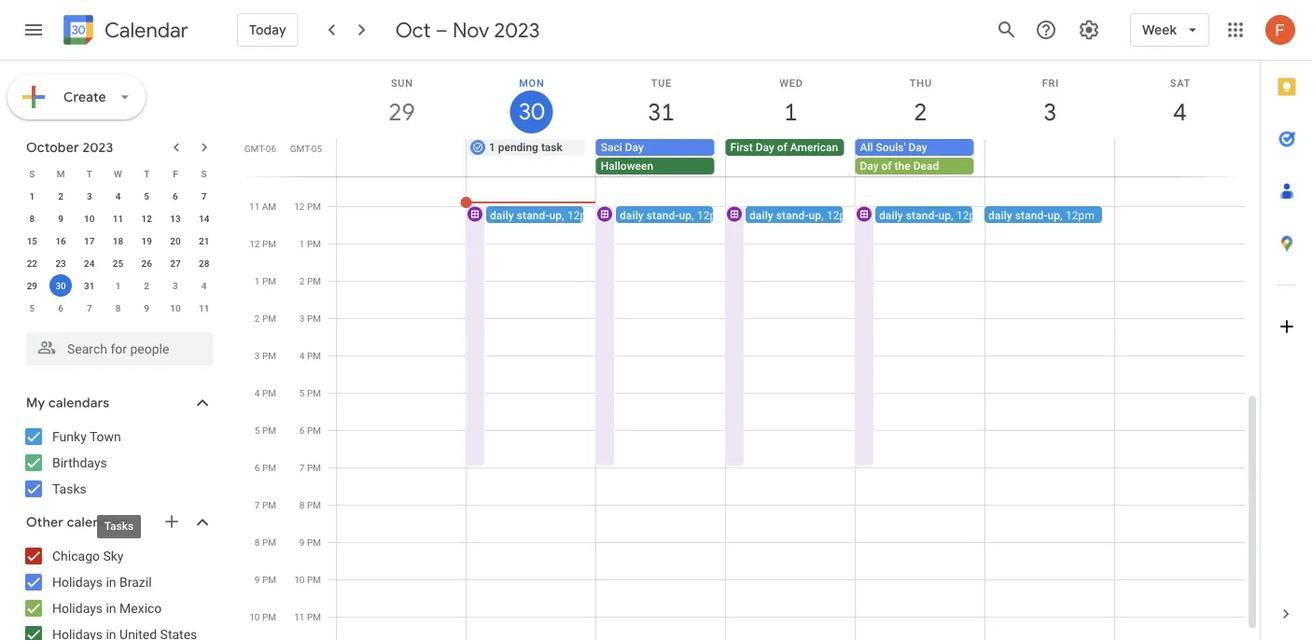 Task type: describe. For each thing, give the bounding box(es) containing it.
2 inside thu 2
[[913, 97, 926, 127]]

create button
[[7, 75, 145, 119]]

0 horizontal spatial 2 pm
[[255, 313, 276, 324]]

19 element
[[135, 230, 158, 252]]

day inside saci day halloween
[[625, 141, 644, 154]]

0 vertical spatial 7 pm
[[299, 462, 321, 473]]

task
[[541, 141, 563, 154]]

calendar heading
[[101, 17, 188, 43]]

1 pending task
[[489, 141, 563, 154]]

0 vertical spatial 29
[[387, 97, 414, 127]]

11 for november 11 element
[[199, 302, 209, 314]]

0 vertical spatial 8 pm
[[299, 499, 321, 510]]

cell containing all souls' day
[[855, 139, 985, 176]]

2 vertical spatial 12
[[249, 238, 260, 249]]

12 inside "october 2023" grid
[[141, 213, 152, 224]]

oct
[[395, 17, 431, 43]]

mon 30
[[517, 77, 545, 126]]

november 9 element
[[135, 297, 158, 319]]

28 element
[[193, 252, 215, 274]]

6 inside november 6 element
[[58, 302, 63, 314]]

birthdays
[[52, 455, 107, 470]]

oct – nov 2023
[[395, 17, 540, 43]]

3 up from the left
[[809, 209, 821, 222]]

nov
[[453, 17, 489, 43]]

27 element
[[164, 252, 187, 274]]

30 link
[[510, 91, 553, 133]]

other calendars
[[26, 514, 128, 531]]

29 link
[[380, 91, 423, 133]]

10 up "11 pm"
[[294, 574, 305, 585]]

1 vertical spatial 3 pm
[[255, 350, 276, 361]]

26
[[141, 258, 152, 269]]

3 , from the left
[[821, 209, 824, 222]]

13
[[170, 213, 181, 224]]

2 stand- from the left
[[647, 209, 679, 222]]

19
[[141, 235, 152, 246]]

3 12pm from the left
[[827, 209, 856, 222]]

calendars for other calendars
[[67, 514, 128, 531]]

05
[[311, 143, 322, 154]]

m
[[57, 168, 65, 179]]

0 horizontal spatial 6 pm
[[255, 462, 276, 473]]

fri
[[1042, 77, 1059, 89]]

calendars for my calendars
[[48, 395, 109, 412]]

calendar element
[[60, 11, 188, 52]]

my calendars list
[[4, 422, 231, 504]]

row containing 5
[[18, 297, 218, 319]]

row containing s
[[18, 162, 218, 185]]

sky
[[103, 548, 124, 564]]

october 2023
[[26, 139, 113, 156]]

22 element
[[21, 252, 43, 274]]

f
[[173, 168, 178, 179]]

saci day halloween
[[601, 141, 653, 173]]

11 for 11 pm
[[294, 611, 305, 622]]

sun
[[391, 77, 413, 89]]

mexico
[[120, 601, 162, 616]]

12 element
[[135, 207, 158, 230]]

october
[[26, 139, 79, 156]]

25 element
[[107, 252, 129, 274]]

14 element
[[193, 207, 215, 230]]

18
[[113, 235, 123, 246]]

funky town
[[52, 429, 121, 444]]

0 horizontal spatial 1 pm
[[255, 275, 276, 286]]

Search for people text field
[[37, 332, 202, 366]]

30 cell
[[46, 274, 75, 297]]

2 link
[[899, 91, 942, 133]]

1 vertical spatial 9 pm
[[255, 574, 276, 585]]

november 5 element
[[21, 297, 43, 319]]

sun 29
[[387, 77, 414, 127]]

my
[[26, 395, 45, 412]]

pending
[[498, 141, 538, 154]]

gmt-06
[[244, 143, 276, 154]]

20 element
[[164, 230, 187, 252]]

main drawer image
[[22, 19, 45, 41]]

11 pm
[[294, 611, 321, 622]]

gmt- for 05
[[290, 143, 311, 154]]

1 horizontal spatial 2 pm
[[299, 275, 321, 286]]

settings menu image
[[1078, 19, 1100, 41]]

16
[[55, 235, 66, 246]]

4 daily from the left
[[879, 209, 903, 222]]

town
[[90, 429, 121, 444]]

1 12pm from the left
[[567, 209, 596, 222]]

thu 2
[[910, 77, 932, 127]]

my calendars
[[26, 395, 109, 412]]

row containing 8
[[18, 207, 218, 230]]

saci day button
[[596, 139, 714, 156]]

wed
[[779, 77, 803, 89]]

10 inside 'element'
[[170, 302, 181, 314]]

today button
[[237, 7, 298, 52]]

10 up 17
[[84, 213, 95, 224]]

1 cell from the left
[[337, 139, 466, 176]]

1 vertical spatial 5 pm
[[255, 425, 276, 436]]

3 inside fri 3
[[1042, 97, 1056, 127]]

0 horizontal spatial 4 pm
[[255, 387, 276, 398]]

28
[[199, 258, 209, 269]]

today
[[249, 21, 286, 38]]

–
[[435, 17, 448, 43]]

23 element
[[50, 252, 72, 274]]

mon
[[519, 77, 545, 89]]

2 horizontal spatial 12
[[294, 201, 305, 212]]

23
[[55, 258, 66, 269]]

8 inside november 8 element
[[115, 302, 121, 314]]

0 vertical spatial 4 pm
[[299, 350, 321, 361]]

30 inside 'cell'
[[55, 280, 66, 291]]

saci
[[601, 141, 622, 154]]

november 1 element
[[107, 274, 129, 297]]

chicago sky
[[52, 548, 124, 564]]

1 vertical spatial tasks
[[104, 520, 134, 533]]

1 stand- from the left
[[517, 209, 549, 222]]

holidays in mexico
[[52, 601, 162, 616]]

all
[[860, 141, 873, 154]]

06
[[266, 143, 276, 154]]

1 horizontal spatial 10 pm
[[294, 574, 321, 585]]

november 3 element
[[164, 274, 187, 297]]

dead
[[913, 160, 939, 173]]

cell containing saci day
[[596, 139, 726, 176]]

1 inside wed 1
[[783, 97, 796, 127]]

24
[[84, 258, 95, 269]]

3 daily from the left
[[749, 209, 773, 222]]

all souls' day day of the dead
[[860, 141, 939, 173]]

row containing 22
[[18, 252, 218, 274]]

22
[[27, 258, 37, 269]]

5 12pm from the left
[[1066, 209, 1095, 222]]

5 up from the left
[[1048, 209, 1060, 222]]

w
[[114, 168, 122, 179]]

grid containing 29
[[239, 61, 1260, 640]]

16 element
[[50, 230, 72, 252]]

row containing 29
[[18, 274, 218, 297]]

november 10 element
[[164, 297, 187, 319]]

21 element
[[193, 230, 215, 252]]

3 daily stand-up , 12pm from the left
[[749, 209, 856, 222]]

gmt-05
[[290, 143, 322, 154]]

october 2023 grid
[[18, 162, 218, 319]]

1 t from the left
[[87, 168, 92, 179]]

row containing 15
[[18, 230, 218, 252]]

all souls' day button
[[855, 139, 974, 156]]

1 vertical spatial 7 pm
[[255, 499, 276, 510]]

4 link
[[1159, 91, 1201, 133]]

tue 31
[[647, 77, 673, 127]]

4 daily stand-up , 12pm from the left
[[879, 209, 986, 222]]

halloween button
[[596, 158, 714, 175]]

5 daily stand-up , 12pm from the left
[[988, 209, 1095, 222]]



Task type: vqa. For each thing, say whether or not it's contained in the screenshot.
Cell containing Saci Day
yes



Task type: locate. For each thing, give the bounding box(es) containing it.
2 daily stand-up , 12pm from the left
[[620, 209, 726, 222]]

2023 right nov
[[494, 17, 540, 43]]

november 6 element
[[50, 297, 72, 319]]

1 inside button
[[489, 141, 495, 154]]

1 gmt- from the left
[[244, 143, 266, 154]]

other calendars button
[[4, 508, 231, 538]]

1 horizontal spatial day
[[860, 160, 879, 173]]

0 vertical spatial 2023
[[494, 17, 540, 43]]

1 vertical spatial 31
[[84, 280, 95, 291]]

funky
[[52, 429, 87, 444]]

25
[[113, 258, 123, 269]]

1 daily from the left
[[490, 209, 514, 222]]

november 8 element
[[107, 297, 129, 319]]

daily stand-up , 12pm
[[490, 209, 596, 222], [620, 209, 726, 222], [749, 209, 856, 222], [879, 209, 986, 222], [988, 209, 1095, 222]]

souls'
[[876, 141, 906, 154]]

1 pending task button
[[467, 139, 585, 156]]

1 vertical spatial calendars
[[67, 514, 128, 531]]

1 horizontal spatial 8 pm
[[299, 499, 321, 510]]

1 link
[[769, 91, 812, 133]]

0 horizontal spatial gmt-
[[244, 143, 266, 154]]

gmt-
[[244, 143, 266, 154], [290, 143, 311, 154]]

the
[[895, 160, 910, 173]]

1 vertical spatial 29
[[27, 280, 37, 291]]

15
[[27, 235, 37, 246]]

1 horizontal spatial s
[[201, 168, 207, 179]]

0 horizontal spatial 12
[[141, 213, 152, 224]]

in down 'holidays in brazil'
[[106, 601, 116, 616]]

31 inside 31 element
[[84, 280, 95, 291]]

other calendars list
[[4, 541, 231, 640]]

10 pm left "11 pm"
[[249, 611, 276, 622]]

14
[[199, 213, 209, 224]]

tasks up "sky"
[[104, 520, 134, 533]]

15 element
[[21, 230, 43, 252]]

0 horizontal spatial day
[[625, 141, 644, 154]]

halloween
[[601, 160, 653, 173]]

in for brazil
[[106, 574, 116, 590]]

row group
[[18, 185, 218, 319]]

0 vertical spatial 31
[[647, 97, 673, 127]]

,
[[562, 209, 564, 222], [692, 209, 694, 222], [821, 209, 824, 222], [951, 209, 954, 222], [1060, 209, 1063, 222]]

29 inside 'element'
[[27, 280, 37, 291]]

holidays down chicago
[[52, 574, 103, 590]]

1
[[783, 97, 796, 127], [489, 141, 495, 154], [29, 190, 35, 202], [299, 238, 305, 249], [255, 275, 260, 286], [115, 280, 121, 291]]

1 horizontal spatial 3 pm
[[299, 313, 321, 324]]

1 up from the left
[[549, 209, 562, 222]]

12 pm right am
[[294, 201, 321, 212]]

21
[[199, 235, 209, 246]]

27
[[170, 258, 181, 269]]

7
[[201, 190, 207, 202], [87, 302, 92, 314], [299, 462, 305, 473], [255, 499, 260, 510]]

3 link
[[1029, 91, 1072, 133]]

2 horizontal spatial day
[[908, 141, 927, 154]]

0 vertical spatial 12 pm
[[294, 201, 321, 212]]

1 vertical spatial 1 pm
[[255, 275, 276, 286]]

1 horizontal spatial 2023
[[494, 17, 540, 43]]

4 12pm from the left
[[956, 209, 986, 222]]

1 horizontal spatial t
[[144, 168, 150, 179]]

gmt- for 06
[[244, 143, 266, 154]]

0 vertical spatial 1 pm
[[299, 238, 321, 249]]

0 vertical spatial in
[[106, 574, 116, 590]]

calendars inside dropdown button
[[48, 395, 109, 412]]

0 vertical spatial 6 pm
[[299, 425, 321, 436]]

gmt- left gmt-05
[[244, 143, 266, 154]]

9
[[58, 213, 63, 224], [144, 302, 149, 314], [299, 537, 305, 548], [255, 574, 260, 585]]

11 element
[[107, 207, 129, 230]]

tab list
[[1261, 61, 1312, 588]]

4 inside sat 4
[[1172, 97, 1185, 127]]

5 daily from the left
[[988, 209, 1012, 222]]

2 , from the left
[[692, 209, 694, 222]]

1 horizontal spatial 12
[[249, 238, 260, 249]]

30, today element
[[50, 274, 72, 297]]

row group containing 1
[[18, 185, 218, 319]]

31 down 24
[[84, 280, 95, 291]]

sat 4
[[1170, 77, 1191, 127]]

day up day of the dead button
[[908, 141, 927, 154]]

2 cell from the left
[[596, 139, 726, 176]]

4 cell from the left
[[985, 139, 1114, 176]]

20
[[170, 235, 181, 246]]

week button
[[1130, 7, 1209, 52]]

0 vertical spatial 2 pm
[[299, 275, 321, 286]]

tasks inside my calendars 'list'
[[52, 481, 87, 496]]

in left brazil
[[106, 574, 116, 590]]

0 horizontal spatial 12 pm
[[249, 238, 276, 249]]

my calendars button
[[4, 388, 231, 418]]

gmt- right the 06
[[290, 143, 311, 154]]

9 pm
[[299, 537, 321, 548], [255, 574, 276, 585]]

10 down "november 3" element
[[170, 302, 181, 314]]

november 2 element
[[135, 274, 158, 297]]

add other calendars image
[[162, 512, 181, 531]]

row containing 1
[[18, 185, 218, 207]]

12 up 19
[[141, 213, 152, 224]]

1 horizontal spatial 7 pm
[[299, 462, 321, 473]]

2 t from the left
[[144, 168, 150, 179]]

1 s from the left
[[29, 168, 35, 179]]

tue
[[651, 77, 672, 89]]

18 element
[[107, 230, 129, 252]]

november 7 element
[[78, 297, 101, 319]]

26 element
[[135, 252, 158, 274]]

chicago
[[52, 548, 100, 564]]

10 pm up "11 pm"
[[294, 574, 321, 585]]

10 pm
[[294, 574, 321, 585], [249, 611, 276, 622]]

0 vertical spatial 12
[[294, 201, 305, 212]]

0 horizontal spatial s
[[29, 168, 35, 179]]

5 cell from the left
[[1114, 139, 1244, 176]]

0 vertical spatial calendars
[[48, 395, 109, 412]]

t left f
[[144, 168, 150, 179]]

tasks
[[52, 481, 87, 496], [104, 520, 134, 533]]

0 vertical spatial 10 pm
[[294, 574, 321, 585]]

in for mexico
[[106, 601, 116, 616]]

1 vertical spatial 12 pm
[[249, 238, 276, 249]]

s
[[29, 168, 35, 179], [201, 168, 207, 179]]

2 daily from the left
[[620, 209, 644, 222]]

1 horizontal spatial 5 pm
[[299, 387, 321, 398]]

november 4 element
[[193, 274, 215, 297]]

29 down 22
[[27, 280, 37, 291]]

in
[[106, 574, 116, 590], [106, 601, 116, 616]]

0 horizontal spatial 5 pm
[[255, 425, 276, 436]]

11 for 11 element
[[113, 213, 123, 224]]

2 12pm from the left
[[697, 209, 726, 222]]

day up halloween
[[625, 141, 644, 154]]

0 vertical spatial 9 pm
[[299, 537, 321, 548]]

29 down sun
[[387, 97, 414, 127]]

row
[[328, 139, 1260, 176], [18, 162, 218, 185], [18, 185, 218, 207], [18, 207, 218, 230], [18, 230, 218, 252], [18, 252, 218, 274], [18, 274, 218, 297], [18, 297, 218, 319]]

stand-
[[517, 209, 549, 222], [647, 209, 679, 222], [776, 209, 809, 222], [906, 209, 938, 222], [1015, 209, 1048, 222]]

12 pm down 11 am at the left
[[249, 238, 276, 249]]

0 horizontal spatial 30
[[55, 280, 66, 291]]

4
[[1172, 97, 1185, 127], [115, 190, 121, 202], [201, 280, 207, 291], [299, 350, 305, 361], [255, 387, 260, 398]]

12pm
[[567, 209, 596, 222], [697, 209, 726, 222], [827, 209, 856, 222], [956, 209, 986, 222], [1066, 209, 1095, 222]]

1 vertical spatial holidays
[[52, 601, 103, 616]]

of
[[881, 160, 892, 173]]

31 link
[[640, 91, 683, 133]]

4 up from the left
[[938, 209, 951, 222]]

1 horizontal spatial gmt-
[[290, 143, 311, 154]]

17
[[84, 235, 95, 246]]

0 horizontal spatial 7 pm
[[255, 499, 276, 510]]

tasks down the birthdays
[[52, 481, 87, 496]]

1 vertical spatial 12
[[141, 213, 152, 224]]

holidays in brazil
[[52, 574, 152, 590]]

1 horizontal spatial 6 pm
[[299, 425, 321, 436]]

2023
[[494, 17, 540, 43], [83, 139, 113, 156]]

0 horizontal spatial 31
[[84, 280, 95, 291]]

holidays for holidays in mexico
[[52, 601, 103, 616]]

11
[[249, 201, 260, 212], [113, 213, 123, 224], [199, 302, 209, 314], [294, 611, 305, 622]]

3
[[1042, 97, 1056, 127], [87, 190, 92, 202], [173, 280, 178, 291], [299, 313, 305, 324], [255, 350, 260, 361]]

1 horizontal spatial 29
[[387, 97, 414, 127]]

calendars up chicago sky at the bottom left of the page
[[67, 514, 128, 531]]

29 element
[[21, 274, 43, 297]]

4 stand- from the left
[[906, 209, 938, 222]]

10
[[84, 213, 95, 224], [170, 302, 181, 314], [294, 574, 305, 585], [249, 611, 260, 622]]

31
[[647, 97, 673, 127], [84, 280, 95, 291]]

2 in from the top
[[106, 601, 116, 616]]

1 vertical spatial 2023
[[83, 139, 113, 156]]

week
[[1142, 21, 1177, 38]]

0 vertical spatial 5 pm
[[299, 387, 321, 398]]

create
[[63, 89, 106, 105]]

1 vertical spatial 2 pm
[[255, 313, 276, 324]]

0 horizontal spatial 8 pm
[[255, 537, 276, 548]]

2 up from the left
[[679, 209, 692, 222]]

holidays for holidays in brazil
[[52, 574, 103, 590]]

0 horizontal spatial 9 pm
[[255, 574, 276, 585]]

30 down 23
[[55, 280, 66, 291]]

10 left "11 pm"
[[249, 611, 260, 622]]

up
[[549, 209, 562, 222], [679, 209, 692, 222], [809, 209, 821, 222], [938, 209, 951, 222], [1048, 209, 1060, 222]]

1 horizontal spatial 31
[[647, 97, 673, 127]]

1 vertical spatial 30
[[55, 280, 66, 291]]

am
[[262, 201, 276, 212]]

4 , from the left
[[951, 209, 954, 222]]

0 vertical spatial 30
[[517, 97, 543, 126]]

11 for 11 am
[[249, 201, 260, 212]]

0 horizontal spatial 29
[[27, 280, 37, 291]]

other
[[26, 514, 64, 531]]

0 horizontal spatial t
[[87, 168, 92, 179]]

row containing 1 pending task
[[328, 139, 1260, 176]]

10 element
[[78, 207, 101, 230]]

12 right am
[[294, 201, 305, 212]]

s left "m"
[[29, 168, 35, 179]]

12
[[294, 201, 305, 212], [141, 213, 152, 224], [249, 238, 260, 249]]

0 horizontal spatial tasks
[[52, 481, 87, 496]]

calendars
[[48, 395, 109, 412], [67, 514, 128, 531]]

2023 right october
[[83, 139, 113, 156]]

1 , from the left
[[562, 209, 564, 222]]

t left w
[[87, 168, 92, 179]]

0 horizontal spatial 10 pm
[[249, 611, 276, 622]]

3 stand- from the left
[[776, 209, 809, 222]]

5 , from the left
[[1060, 209, 1063, 222]]

1 vertical spatial 10 pm
[[249, 611, 276, 622]]

5
[[144, 190, 149, 202], [29, 302, 35, 314], [299, 387, 305, 398], [255, 425, 260, 436]]

1 horizontal spatial 1 pm
[[299, 238, 321, 249]]

12 down 11 am at the left
[[249, 238, 260, 249]]

1 vertical spatial 8 pm
[[255, 537, 276, 548]]

fri 3
[[1042, 77, 1059, 127]]

1 horizontal spatial 9 pm
[[299, 537, 321, 548]]

11 am
[[249, 201, 276, 212]]

1 pm
[[299, 238, 321, 249], [255, 275, 276, 286]]

2 s from the left
[[201, 168, 207, 179]]

day left the of
[[860, 160, 879, 173]]

2
[[913, 97, 926, 127], [58, 190, 63, 202], [299, 275, 305, 286], [144, 280, 149, 291], [255, 313, 260, 324]]

0 vertical spatial holidays
[[52, 574, 103, 590]]

2 holidays from the top
[[52, 601, 103, 616]]

s right f
[[201, 168, 207, 179]]

17 element
[[78, 230, 101, 252]]

day of the dead button
[[855, 158, 974, 175]]

1 holidays from the top
[[52, 574, 103, 590]]

1 in from the top
[[106, 574, 116, 590]]

1 daily stand-up , 12pm from the left
[[490, 209, 596, 222]]

holidays
[[52, 574, 103, 590], [52, 601, 103, 616]]

8
[[29, 213, 35, 224], [115, 302, 121, 314], [299, 499, 305, 510], [255, 537, 260, 548]]

13 element
[[164, 207, 187, 230]]

24 element
[[78, 252, 101, 274]]

thu
[[910, 77, 932, 89]]

31 element
[[78, 274, 101, 297]]

holidays down 'holidays in brazil'
[[52, 601, 103, 616]]

november 11 element
[[193, 297, 215, 319]]

calendar
[[105, 17, 188, 43]]

0 vertical spatial tasks
[[52, 481, 87, 496]]

1 horizontal spatial 4 pm
[[299, 350, 321, 361]]

1 horizontal spatial 12 pm
[[294, 201, 321, 212]]

1 vertical spatial in
[[106, 601, 116, 616]]

5 pm
[[299, 387, 321, 398], [255, 425, 276, 436]]

1 horizontal spatial tasks
[[104, 520, 134, 533]]

29
[[387, 97, 414, 127], [27, 280, 37, 291]]

brazil
[[120, 574, 152, 590]]

1 vertical spatial 4 pm
[[255, 387, 276, 398]]

sat
[[1170, 77, 1191, 89]]

0 horizontal spatial 2023
[[83, 139, 113, 156]]

1 vertical spatial 6 pm
[[255, 462, 276, 473]]

grid
[[239, 61, 1260, 640]]

wed 1
[[779, 77, 803, 127]]

30 inside mon 30
[[517, 97, 543, 126]]

pm
[[307, 201, 321, 212], [262, 238, 276, 249], [307, 238, 321, 249], [262, 275, 276, 286], [307, 275, 321, 286], [262, 313, 276, 324], [307, 313, 321, 324], [262, 350, 276, 361], [307, 350, 321, 361], [262, 387, 276, 398], [307, 387, 321, 398], [262, 425, 276, 436], [307, 425, 321, 436], [262, 462, 276, 473], [307, 462, 321, 473], [262, 499, 276, 510], [307, 499, 321, 510], [262, 537, 276, 548], [307, 537, 321, 548], [262, 574, 276, 585], [307, 574, 321, 585], [262, 611, 276, 622], [307, 611, 321, 622]]

2 gmt- from the left
[[290, 143, 311, 154]]

None search field
[[0, 325, 231, 366]]

30 down mon on the top of the page
[[517, 97, 543, 126]]

5 stand- from the left
[[1015, 209, 1048, 222]]

calendars up funky town
[[48, 395, 109, 412]]

0 vertical spatial 3 pm
[[299, 313, 321, 324]]

3 cell from the left
[[855, 139, 985, 176]]

0 horizontal spatial 3 pm
[[255, 350, 276, 361]]

cell
[[337, 139, 466, 176], [596, 139, 726, 176], [855, 139, 985, 176], [985, 139, 1114, 176], [1114, 139, 1244, 176]]

31 down tue
[[647, 97, 673, 127]]

1 horizontal spatial 30
[[517, 97, 543, 126]]

calendars inside "dropdown button"
[[67, 514, 128, 531]]



